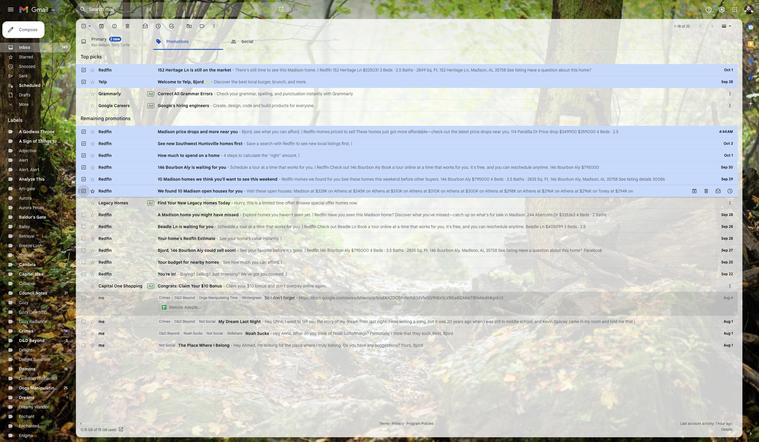Task type: describe. For each thing, give the bounding box(es) containing it.
you're
[[158, 271, 170, 277]]

your left favorite
[[248, 248, 257, 253]]

godless
[[23, 129, 39, 134]]

the left place
[[285, 343, 291, 348]]

the left story
[[317, 319, 323, 324]]

1 28 from the top
[[729, 80, 733, 84]]

on right $298k
[[517, 188, 522, 194]]

- left steps on the top left
[[221, 153, 223, 158]]

primary, 2 new messages, tab
[[76, 33, 150, 50]]

of for 0.15 gb of 15 gb used
[[94, 427, 97, 432]]

aurora for aurora petals
[[19, 205, 32, 210]]

terry
[[111, 43, 120, 47]]

a madison home you might have missed - explore homes you haven't seen yet. | redfin have you seen this madison home? discover what you've missed—catch up on what's for sale in madison. 244 abercorn dr $335363 4 beds · 2 baths ·
[[158, 212, 609, 217]]

alert,
[[19, 167, 29, 172]]

5 row from the top
[[76, 126, 738, 138]]

1 horizontal spatial reschedule
[[511, 165, 532, 170]]

2 beadle from the left
[[338, 224, 351, 229]]

0 vertical spatial discover
[[214, 79, 230, 85]]

0 vertical spatial 35758
[[495, 67, 506, 73]]

new for see
[[166, 141, 175, 146]]

at down a madison home you might have missed - explore homes you haven't seen yet. | redfin have you seen this madison home? discover what you've missed—catch up on what's for sale in madison. 244 abercorn dr $335363 4 beds · 2 baths ·
[[393, 224, 397, 229]]

from
[[360, 319, 368, 324]]

0 horizontal spatial sell
[[217, 248, 224, 253]]

bjord, 146 bourbon aly could sell soon! - see your favorite before it's gone. | redfin 146 bourbon aly $795000 4 beds · 3.5 baths · 2835 sq. ft. 146 bourbon aly, madison, al 35758 see listing have a question about this home? facebook
[[158, 248, 603, 253]]

d&d beyond up adepter
[[175, 295, 195, 300]]

report spam image
[[112, 23, 117, 29]]

row containing google careers
[[76, 100, 738, 112]]

2 home's from the left
[[237, 236, 251, 241]]

on right 'spend'
[[199, 153, 204, 158]]

1 horizontal spatial it's
[[471, 165, 476, 170]]

inbox link
[[19, 45, 30, 50]]

ln left $525031
[[357, 67, 362, 73]]

picks
[[90, 54, 102, 60]]

cozy for cozy dewdrop
[[19, 309, 28, 315]]

ballsy
[[19, 224, 30, 229]]

aurora for aurora link
[[19, 196, 32, 201]]

google's hiring engineers - create, design, code and build products for everyone.
[[158, 103, 315, 108]]

you'll
[[214, 177, 225, 182]]

sucks for noah sucks
[[193, 331, 203, 336]]

homes down 'spend'
[[182, 177, 195, 182]]

sep for you're in! - buying? selling? just browsing? we've got you covered. | ͏ ͏ ͏ ͏ ͏ ͏ ͏ ͏ ͏ ͏ ͏ ͏ ͏ ͏ ͏ ͏ ͏ ͏ ͏ ͏ ͏ ͏ ͏ ͏ ͏ ͏ ͏ ͏ ͏ ͏ ͏ ͏ ͏ ͏ ͏ ͏ ͏ ͏ ͏ ͏ ͏ ͏ ͏ ͏ ͏ ͏ ͏ ͏ ͏ ͏ ͏ ͏ ͏ ͏ ͏ ͏ ͏ ͏ ͏ ͏ ͏ ͏ ͏ ͏ ͏ ͏ ͏ ͏ ͏ ͏
[[722, 272, 728, 276]]

priced
[[331, 129, 343, 134]]

1 vertical spatial madison,
[[583, 177, 600, 182]]

1 claim from the left
[[179, 283, 190, 289]]

how much to spend on a home - 4 steps to calculate the "right" amount. | ͏ ͏ ͏ ͏ ͏ ͏ ͏ ͏ ͏ ͏ ͏ ͏ ͏ ͏ ͏ ͏ ͏ ͏ ͏ ͏ ͏ ͏ ͏ ͏ ͏ ͏ ͏ ͏ ͏ ͏ ͏ ͏ ͏ ͏ ͏ ͏ ͏ ͏ ͏ ͏ ͏ ͏ ͏ ͏ ͏ ͏ ͏ ͏ ͏ ͏ ͏ ͏ ͏ ͏ ͏ ͏ ͏ ͏ ͏ ͏ ͏ ͏ ͏ ͏ ͏ ͏ ͏ ͏ ͏ ͏ ͏ ͏ ͏ ͏
[[158, 153, 378, 158]]

shopping
[[123, 283, 142, 289]]

2 $10 from the left
[[247, 283, 254, 289]]

save
[[247, 141, 256, 146]]

hour
[[718, 421, 726, 426]]

2 horizontal spatial al
[[601, 177, 606, 182]]

$345k
[[353, 188, 365, 194]]

time up burger,
[[258, 67, 266, 73]]

but
[[428, 319, 434, 324]]

limited
[[262, 200, 275, 206]]

| up see new southwest huntsville homes first - save a search with redfin to see new local listings first. | ͏ ͏ ͏ ͏ ͏ ͏ ͏ ͏ ͏ ͏ ͏ ͏ ͏ ͏ ͏ ͏ ͏ ͏ ͏ ͏ ͏ ͏ ͏ ͏ ͏ ͏ ͏ ͏ ͏ ͏ ͏ ͏ ͏ ͏ ͏ ͏ ͏ ͏ ͏ ͏ ͏ ͏ ͏ ͏ ͏ ͏ ͏ ͏ ͏ ͏ ͏ ͏ ͏ ͏ ͏ ͏ ͏ ͏ ͏ ͏ ͏ ͏ ͏ ͏ ͏ ͏ ͏ ͏ ͏ ͏
[[301, 129, 303, 134]]

favorite
[[258, 248, 272, 253]]

in left middle
[[502, 319, 505, 324]]

compose
[[19, 27, 38, 32]]

2 horizontal spatial out
[[444, 129, 450, 134]]

0 horizontal spatial think
[[203, 177, 213, 182]]

2 legacy from the left
[[187, 200, 202, 206]]

market
[[217, 67, 231, 73]]

1 vertical spatial question
[[533, 248, 549, 253]]

0 vertical spatial bjord
[[193, 79, 204, 85]]

program
[[407, 421, 421, 426]]

21 for council notes
[[64, 291, 68, 295]]

again.
[[315, 283, 327, 289]]

cozy for cozy link
[[19, 300, 28, 305]]

demons
[[19, 366, 35, 372]]

dogs inside the labels navigation
[[19, 385, 29, 391]]

- up 'looking'
[[270, 331, 272, 336]]

code
[[243, 103, 252, 108]]

noah for noah sucks
[[184, 331, 192, 336]]

toggle split pane mode image
[[721, 23, 727, 29]]

- left how
[[220, 260, 222, 265]]

delete image
[[125, 23, 131, 29]]

1 price from the left
[[176, 129, 186, 134]]

| right gone.
[[305, 248, 306, 253]]

scheduled
[[19, 83, 41, 88]]

can down the what's
[[479, 224, 486, 229]]

152 heritage ln is still on the market - there's still time to see this madison home. | redfin 152 heritage ln $525031 3 beds · 2.5 baths · 2849 sq. ft. 152 heritage ln, madison, al 35758 see listing have a question about this home?
[[158, 67, 592, 73]]

0 horizontal spatial ft.
[[424, 248, 429, 253]]

forget
[[283, 295, 295, 301]]

0 horizontal spatial want
[[226, 177, 236, 182]]

just
[[382, 129, 389, 134]]

1 horizontal spatial ft.
[[434, 67, 439, 73]]

to right priced
[[344, 129, 348, 134]]

at left "$345k"
[[348, 188, 352, 194]]

13 row from the top
[[76, 221, 738, 233]]

where
[[199, 343, 212, 348]]

homes left first
[[220, 141, 233, 146]]

tour down a madison home you might have missed - explore homes you haven't seen yet. | redfin have you seen this madison home? discover what you've missed—catch up on what's for sale in madison. 244 abercorn dr $335363 4 beds · 2 baths ·
[[372, 224, 379, 229]]

19 row from the top
[[76, 292, 738, 316]]

0 vertical spatial sell
[[349, 129, 355, 134]]

1 horizontal spatial found
[[315, 177, 326, 182]]

sep 27
[[722, 248, 733, 252]]

0 vertical spatial 2835
[[528, 177, 537, 182]]

1 vertical spatial home?
[[381, 212, 394, 217]]

2 open from the left
[[267, 188, 277, 194]]

| right covered. at left bottom
[[286, 271, 287, 277]]

can down favorite
[[260, 260, 267, 265]]

2 seen from the left
[[346, 212, 355, 217]]

cell for grammarly
[[712, 91, 727, 97]]

search mail image
[[78, 4, 88, 15]]

notes
[[35, 290, 47, 296]]

0 vertical spatial before
[[401, 177, 414, 182]]

at up $335363 at top
[[575, 188, 579, 194]]

0 horizontal spatial much
[[168, 153, 179, 158]]

madison up new
[[184, 188, 201, 194]]

0 vertical spatial madison,
[[471, 67, 488, 73]]

aug for noah sucks - hey anna, what do you think of noah lottofthings? personally, i think that they suck. best, bjord
[[724, 331, 731, 336]]

- left hurry,
[[231, 200, 233, 206]]

| down browse
[[302, 224, 303, 229]]

gmail image
[[19, 4, 51, 15]]

2 vertical spatial madison,
[[462, 248, 479, 253]]

room
[[591, 319, 601, 324]]

4:44 am
[[720, 129, 733, 134]]

you. left 114
[[502, 129, 510, 134]]

row containing yelp
[[76, 76, 738, 88]]

1 we from the left
[[196, 177, 202, 182]]

build
[[262, 103, 271, 108]]

council notes
[[19, 290, 47, 296]]

to inside the labels navigation
[[53, 139, 57, 144]]

is up yelp,
[[190, 67, 194, 73]]

how
[[158, 153, 167, 158]]

instantly.
[[263, 236, 280, 241]]

looking
[[264, 343, 278, 348]]

17 row from the top
[[76, 268, 738, 280]]

new
[[178, 200, 186, 206]]

promotions tab panel
[[76, 53, 738, 351]]

i right personally,
[[391, 331, 392, 336]]

- down steps on the top left
[[227, 165, 229, 170]]

1 horizontal spatial still
[[250, 67, 257, 73]]

gate
[[36, 214, 46, 220]]

2 vertical spatial have
[[519, 248, 528, 253]]

2 horizontal spatial new
[[309, 141, 317, 146]]

lottofthings?
[[344, 331, 369, 336]]

1 horizontal spatial out
[[343, 165, 349, 170]]

you. down haven't at the left top of the page
[[293, 224, 301, 229]]

2 gb from the left
[[102, 427, 107, 432]]

1 $296k from the left
[[542, 188, 554, 194]]

d&d beyond up the
[[159, 331, 180, 336]]

1 vertical spatial aly,
[[455, 248, 461, 253]]

1 vertical spatial 3.5
[[386, 248, 392, 253]]

on up ✨ icon
[[203, 67, 208, 73]]

- right forget
[[296, 295, 298, 301]]

details link
[[722, 427, 733, 432]]

0 vertical spatial home?
[[579, 67, 592, 73]]

the left latest
[[451, 129, 458, 134]]

petals
[[33, 205, 44, 210]]

25 inside the labels navigation
[[64, 386, 68, 390]]

2 horizontal spatial ft.
[[545, 177, 550, 182]]

latest
[[459, 129, 469, 134]]

aug 1 for noah sucks - hey anna, what do you think of noah lottofthings? personally, i think that they suck. best, bjord
[[724, 331, 733, 336]]

ln down now
[[352, 224, 357, 229]]

ln down "abercorn"
[[540, 224, 545, 229]]

sep for your budget for nearby homes - see how much you can afford. | ͏ ͏ ͏ ͏ ͏ ͏ ͏ ͏ ͏ ͏ ͏ ͏ ͏ ͏ ͏ ͏ ͏ ͏ ͏ ͏ ͏ ͏ ͏ ͏ ͏ ͏ ͏ ͏ ͏ ͏ ͏ ͏ ͏ ͏ ͏ ͏ ͏ ͏ ͏ ͏ ͏ ͏ ͏ ͏ ͏ ͏ ͏ ͏ ͏ ͏ ͏ ͏ ͏ ͏ ͏ ͏ ͏ ͏ ͏ ͏ ͏ ͏ ͏ ͏ ͏ ͏ ͏ ͏ ͏ ͏ ͏ ͏ ͏ ͏ ͏ ͏ ͏ ͏ ͏ ͏ ͏ ͏ ͏ ͏ ͏
[[722, 260, 728, 264]]

me for noah sucks - hey anna, what do you think of noah lottofthings? personally, i think that they suck. best, bjord
[[98, 331, 105, 336]]

Search mail text field
[[89, 7, 261, 12]]

row containing legacy homes
[[76, 197, 738, 209]]

0 vertical spatial have
[[528, 67, 537, 73]]

1 vertical spatial enchanted
[[19, 423, 39, 429]]

1 horizontal spatial $795000
[[472, 177, 490, 182]]

on right "$345k"
[[366, 188, 371, 194]]

sep for beadle ln is waiting for you - schedule a tour at a time that works for you. | redfin check out beadle ln book a tour online at a time that works for you. it's free, and you can reschedule anytime. beadle ln $405099 3 beds · 2.5
[[722, 224, 728, 229]]

me for my dream last night - hey chris, i want to tell you the story of my dream from last night. i was writing a song, but it was 20 years ago when i was still in middle school, and kevin spacey came in my room and told me that i
[[98, 319, 105, 324]]

to up amount.
[[296, 141, 300, 146]]

0 vertical spatial schedule
[[230, 165, 248, 170]]

facebook
[[584, 248, 603, 253]]

time up buyers.
[[425, 165, 434, 170]]

lush
[[33, 243, 42, 248]]

0 vertical spatial about
[[559, 67, 570, 73]]

1 vertical spatial these
[[256, 188, 266, 194]]

madison up - discover the best local burger, brunch, and more. ͏ ͏ ͏ ͏ ͏ ͏ ͏ ͏ ͏ ͏ ͏ ͏ ͏ ͏ ͏ ͏ ͏ ͏ ͏ ͏ ͏ ͏ ͏ ͏ ͏ ͏ ͏ ͏ ͏ ͏ ͏ ͏ ͏ ͏ ͏ ͏ ͏ ͏ ͏ ͏ ͏ ͏ ͏ ͏ ͏ ͏ ͏ ͏ ͏ ͏ ͏ ͏ ͏ ͏ ͏ ͏ ͏ ͏ ͏ ͏ ͏ ͏ ͏ ͏ ͏ ͏ ͏ ͏ ͏ ͏ ͏ ͏ ͏ ͏ on the top of the page
[[288, 67, 304, 73]]

14 row from the top
[[76, 233, 738, 244]]

$405099
[[546, 224, 563, 229]]

1 vertical spatial have
[[328, 212, 337, 217]]

2 vertical spatial al
[[480, 248, 485, 253]]

0 vertical spatial anytime.
[[533, 165, 549, 170]]

1 drops from the left
[[187, 129, 199, 134]]

cozy radiance
[[19, 319, 47, 324]]

14
[[64, 329, 68, 333]]

2 horizontal spatial hey
[[273, 331, 280, 336]]

not social for noah sucks - hey anna, what do you think of noah lottofthings? personally, i think that they suck. best, bjord
[[207, 331, 223, 336]]

could
[[205, 248, 216, 253]]

15 row from the top
[[76, 244, 738, 256]]

ago inside promotions tab panel
[[465, 319, 472, 324]]

1 horizontal spatial have
[[357, 343, 366, 348]]

1 vertical spatial 10
[[178, 188, 182, 194]]

madison up beadle ln is waiting for you - schedule a tour at a time that works for you. | redfin check out beadle ln book a tour online at a time that works for you. it's free, and you can reschedule anytime. beadle ln $405099 3 beds · 2.5
[[364, 212, 380, 217]]

careers
[[114, 103, 130, 108]]

1 vertical spatial afford.
[[268, 260, 280, 265]]

1 vertical spatial before
[[273, 248, 285, 253]]

primary
[[91, 36, 107, 42]]

2 vertical spatial 35758
[[486, 248, 497, 253]]

skillshare
[[227, 331, 243, 336]]

- up houses:
[[279, 177, 281, 182]]

2 we from the left
[[309, 177, 314, 182]]

i right the 'when'
[[484, 319, 485, 324]]

21 for candela
[[64, 262, 68, 267]]

i right night.
[[389, 319, 390, 324]]

ln up yelp,
[[184, 67, 189, 73]]

1 vertical spatial what
[[413, 212, 422, 217]]

soon!
[[225, 248, 236, 253]]

tour down explore
[[240, 224, 247, 229]]

sep 28 for explore homes you haven't seen yet. | redfin have you seen this madison home? discover what you've missed—catch up on what's for sale in madison. 244 abercorn dr $335363 4 beds · 2 baths ·
[[722, 212, 733, 217]]

bonus
[[255, 283, 267, 289]]

0 horizontal spatial found
[[165, 188, 177, 194]]

0 vertical spatial hey
[[265, 319, 272, 324]]

crimes link
[[19, 328, 33, 334]]

1 horizontal spatial 2.5
[[580, 224, 586, 229]]

2 horizontal spatial think
[[393, 331, 403, 336]]

on left toney
[[593, 188, 598, 194]]

not social the place where i belong - hey ahmed, i'm looking for the place where i truly belong. do you have any suggestions? yours, bjord
[[159, 343, 423, 348]]

1 horizontal spatial free,
[[477, 165, 486, 170]]

28 for explore homes you haven't seen yet. | redfin have you seen this madison home? discover what you've missed—catch up on what's for sale in madison. 244 abercorn dr $335363 4 beds · 2 baths ·
[[729, 212, 733, 217]]

night.
[[377, 319, 388, 324]]

1 heritage from the left
[[166, 67, 183, 73]]

- right ✨ icon
[[211, 79, 213, 85]]

- left there's
[[232, 67, 234, 73]]

2 $310k from the left
[[428, 188, 440, 194]]

i right so in the left bottom of the page
[[271, 295, 272, 301]]

0 horizontal spatial sq.
[[417, 248, 423, 253]]

budget
[[168, 260, 182, 265]]

sign
[[23, 139, 32, 144]]

0 horizontal spatial alert
[[19, 158, 28, 163]]

sep for bjord, 146 bourbon aly could sell soon! - see your favorite before it's gone. | redfin 146 bourbon aly $795000 4 beds · 3.5 baths · 2835 sq. ft. 146 bourbon aly, madison, al 35758 see listing have a question about this home? facebook
[[722, 248, 728, 252]]

beyond up noah sucks
[[183, 319, 195, 324]]

0 vertical spatial 3.5
[[507, 177, 513, 182]]

8 row from the top
[[76, 161, 738, 173]]

9 row from the top
[[76, 173, 738, 185]]

can up see new southwest huntsville homes first - save a search with redfin to see new local listings first. | ͏ ͏ ͏ ͏ ͏ ͏ ͏ ͏ ͏ ͏ ͏ ͏ ͏ ͏ ͏ ͏ ͏ ͏ ͏ ͏ ͏ ͏ ͏ ͏ ͏ ͏ ͏ ͏ ͏ ͏ ͏ ͏ ͏ ͏ ͏ ͏ ͏ ͏ ͏ ͏ ͏ ͏ ͏ ͏ ͏ ͏ ͏ ͏ ͏ ͏ ͏ ͏ ͏ ͏ ͏ ͏ ͏ ͏ ͏ ͏ ͏ ͏ ͏ ͏ ͏ ͏ ͏ ͏ ͏ ͏
[[280, 129, 287, 134]]

adjective link
[[19, 148, 36, 153]]

promotions tab
[[151, 33, 226, 50]]

candela
[[19, 262, 36, 267]]

more.
[[296, 79, 307, 85]]

30086
[[653, 177, 665, 182]]

0 horizontal spatial online
[[303, 283, 314, 289]]

0 vertical spatial listing
[[515, 67, 527, 73]]

10 madison homes we think you'll want to see this weekend - redfin homes we found for you see these homes this weekend before other buyers. 146 bourbon aly $795000 4 beds · 3.5 baths · 2835 sq. ft. 146 bourbon aly, madison, al 35758 see listing details 30086
[[158, 177, 665, 182]]

2 claim from the left
[[226, 283, 237, 289]]

beyond inside the labels navigation
[[29, 338, 45, 343]]

houses
[[213, 188, 227, 194]]

crimes inside the labels navigation
[[19, 328, 33, 334]]

brutality link
[[19, 252, 35, 258]]

0 vertical spatial online
[[405, 165, 416, 170]]

on right $328k
[[328, 188, 333, 194]]

1 vertical spatial about
[[550, 248, 561, 253]]

2 horizontal spatial check
[[330, 165, 342, 170]]

social tab
[[226, 33, 301, 50]]

2 drops from the left
[[481, 129, 492, 134]]

| up covered. at left bottom
[[281, 260, 282, 265]]

1 vertical spatial don't
[[273, 295, 283, 301]]

2 was from the left
[[439, 319, 446, 324]]

dogs manipulating time inside the labels navigation
[[19, 385, 68, 391]]

crimes for my dream last night - hey chris, i want to tell you the story of my dream from last night. i was writing a song, but it was 20 years ago when i was still in middle school, and kevin spacey came in my room and told me that i
[[159, 319, 170, 324]]

- right bonus
[[223, 283, 225, 289]]

toolbar inside row
[[689, 188, 736, 194]]

can up $298k
[[503, 165, 510, 170]]

1 horizontal spatial much
[[240, 260, 251, 265]]

1 horizontal spatial want
[[287, 319, 296, 324]]

at left $298k
[[500, 188, 503, 194]]

3 was from the left
[[486, 319, 494, 324]]

d&d beyond inside the labels navigation
[[19, 338, 45, 343]]

| right home.
[[318, 67, 319, 73]]

- up estimate
[[215, 224, 216, 229]]

12 row from the top
[[76, 209, 738, 221]]

aa
[[201, 305, 206, 310]]

7 athens from the left
[[561, 188, 574, 194]]

0 vertical spatial don't
[[276, 283, 286, 289]]

1 vertical spatial dewdrop
[[19, 376, 36, 381]]

to left yelp,
[[177, 79, 181, 85]]

1 vertical spatial book
[[358, 224, 367, 229]]

amount.
[[282, 153, 298, 158]]

- left create,
[[210, 103, 212, 108]]

time inside the labels navigation
[[58, 385, 68, 391]]

in!
[[171, 271, 176, 277]]

row containing grammarly
[[76, 88, 738, 100]]

1 vertical spatial got
[[253, 271, 259, 277]]

on up $335363 at top
[[555, 188, 560, 194]]

dr for pandilla
[[534, 129, 538, 134]]

1 vertical spatial 2835
[[407, 248, 416, 253]]

2 horizontal spatial still
[[495, 319, 501, 324]]

| right yet.
[[312, 212, 314, 217]]

2 inside row
[[593, 212, 595, 217]]

0 horizontal spatial still
[[195, 67, 202, 73]]

| up $328k
[[315, 165, 316, 170]]

oct for 4 steps to calculate the "right" amount. | ͏ ͏ ͏ ͏ ͏ ͏ ͏ ͏ ͏ ͏ ͏ ͏ ͏ ͏ ͏ ͏ ͏ ͏ ͏ ͏ ͏ ͏ ͏ ͏ ͏ ͏ ͏ ͏ ͏ ͏ ͏ ͏ ͏ ͏ ͏ ͏ ͏ ͏ ͏ ͏ ͏ ͏ ͏ ͏ ͏ ͏ ͏ ͏ ͏ ͏ ͏ ͏ ͏ ͏ ͏ ͏ ͏ ͏ ͏ ͏ ͏ ͏ ͏ ͏ ͏ ͏ ͏ ͏ ͏ ͏ ͏ ͏ ͏ ͏
[[725, 153, 731, 158]]

is left limited
[[255, 200, 258, 206]]

demons link
[[19, 366, 35, 372]]

1 horizontal spatial discover
[[395, 212, 412, 217]]

activity:
[[702, 421, 715, 426]]

i left truly
[[316, 343, 317, 348]]

0 vertical spatial waiting
[[196, 165, 211, 170]]

missed—catch
[[436, 212, 464, 217]]

aurora petals link
[[19, 205, 44, 210]]

0 vertical spatial afford.
[[288, 129, 300, 134]]

1 vertical spatial reschedule
[[487, 224, 508, 229]]

ago inside 'last account activity: 1 hour ago details'
[[727, 421, 733, 426]]

analyze this
[[19, 177, 45, 182]]

madison up browse
[[294, 188, 310, 194]]

2 vertical spatial $795000
[[351, 248, 369, 253]]

you. down missed—catch
[[438, 224, 445, 229]]

0 vertical spatial have
[[214, 212, 223, 217]]

at up "abercorn"
[[537, 188, 541, 194]]

mark as read image
[[142, 23, 148, 29]]

0 vertical spatial question
[[542, 67, 558, 73]]

cozy dewdrop link
[[19, 309, 46, 315]]

| right amount.
[[299, 153, 300, 158]]

| right instantly.
[[281, 236, 282, 241]]

0 vertical spatial 10
[[158, 177, 162, 182]]

1 vertical spatial anytime.
[[509, 224, 525, 229]]

row containing capital one shopping
[[76, 280, 738, 292]]

0 vertical spatial enchanted
[[37, 376, 57, 381]]

cell containing so i don't forget
[[158, 295, 708, 313]]

on right up on the top
[[471, 212, 476, 217]]

1 horizontal spatial online
[[380, 224, 392, 229]]

at left $300k
[[461, 188, 465, 194]]

aug for not social the place where i belong - hey ahmed, i'm looking for the place where i truly belong. do you have any suggestions? yours, bjord
[[724, 343, 731, 347]]

- right in! on the left of page
[[177, 271, 179, 277]]

dogs manipulating time inside row
[[199, 295, 238, 300]]

sunshine
[[33, 357, 50, 362]]

0 horizontal spatial what
[[262, 129, 271, 134]]

i right told
[[634, 319, 635, 324]]

1 gb from the left
[[88, 427, 93, 432]]

27
[[729, 248, 733, 252]]

on up missed—catch
[[441, 188, 446, 194]]

0 vertical spatial home
[[208, 153, 220, 158]]

in right sale
[[505, 212, 508, 217]]

spacey
[[554, 319, 568, 324]]

tab list containing primary
[[76, 33, 743, 50]]

nearby
[[190, 260, 205, 265]]

overpay
[[287, 283, 302, 289]]

1 horizontal spatial alert
[[30, 167, 39, 172]]

not social for my dream last night - hey chris, i want to tell you the story of my dream from last night. i was writing a song, but it was 20 years ago when i was still in middle school, and kevin spacey came in my room and told me that i
[[199, 319, 216, 324]]

oct 1 for 152 heritage ln is still on the market - there's still time to see this madison home. | redfin 152 heritage ln $525031 3 beds · 2.5 baths · 2849 sq. ft. 152 heritage ln, madison, al 35758 see listing have a question about this home?
[[725, 68, 733, 72]]

more image
[[211, 23, 217, 29]]

more
[[19, 102, 29, 107]]

beyond up the
[[167, 331, 180, 336]]

1 horizontal spatial check
[[317, 224, 329, 229]]

0 horizontal spatial hey
[[234, 343, 241, 348]]

- right belong
[[231, 343, 233, 348]]

sent
[[19, 73, 28, 79]]

main menu image
[[7, 6, 14, 13]]

0 horizontal spatial it's
[[446, 224, 452, 229]]

labels heading
[[8, 117, 63, 123]]

on right $300k
[[480, 188, 484, 194]]

homes left now
[[336, 200, 348, 206]]

1 vertical spatial free,
[[453, 224, 462, 229]]

is down 'spend'
[[192, 165, 195, 170]]

1 home's from the left
[[168, 236, 182, 241]]

2 $296k from the left
[[580, 188, 592, 194]]

10 row from the top
[[76, 185, 738, 197]]

22 row from the top
[[76, 339, 738, 351]]

i right where
[[213, 343, 215, 348]]

ad for correct
[[149, 92, 153, 96]]

add to tasks image
[[169, 23, 174, 29]]

- right first
[[244, 141, 246, 146]]

1 vertical spatial bjord
[[443, 331, 453, 336]]

support image
[[705, 6, 713, 13]]

- left visit
[[244, 188, 246, 194]]

cozy dewdrop
[[19, 309, 46, 315]]

21 row from the top
[[76, 328, 738, 339]]

covered.
[[268, 271, 285, 277]]

sep 22
[[722, 272, 733, 276]]



Task type: locate. For each thing, give the bounding box(es) containing it.
a for a godless throne
[[19, 129, 22, 134]]

dreamy
[[19, 404, 33, 410]]

a inside row
[[158, 212, 161, 217]]

0 vertical spatial much
[[168, 153, 179, 158]]

✨ image
[[205, 80, 210, 85]]

social inside not social the place where i belong - hey ahmed, i'm looking for the place where i truly belong. do you have any suggestions? yours, bjord
[[166, 343, 175, 347]]

starred
[[19, 54, 33, 60]]

capital for capital one shopping
[[98, 283, 113, 289]]

cozy down "council"
[[19, 300, 28, 305]]

1 vertical spatial hey
[[273, 331, 280, 336]]

crimes up d&d beyond link
[[19, 328, 33, 334]]

1 vertical spatial 35758
[[607, 177, 618, 182]]

0 horizontal spatial capital
[[19, 271, 34, 277]]

things
[[38, 139, 51, 144]]

capital inside the labels navigation
[[19, 271, 34, 277]]

enchanted up dogs manipulating time link
[[37, 376, 57, 381]]

new
[[113, 37, 120, 41], [166, 141, 175, 146], [309, 141, 317, 146]]

0 vertical spatial capital
[[19, 271, 34, 277]]

book up the we found 10 madison open houses for you - visit these open houses: madison at $328k on athens at $345k on athens at $310k on athens at $310k on athens at $300k on athens at $298k on athens at $296k on athens at $296k on toney at $294k on in the top of the page
[[382, 165, 391, 170]]

ad for find
[[149, 201, 153, 205]]

manipulating inside row
[[208, 295, 229, 300]]

0 vertical spatial aly,
[[575, 177, 582, 182]]

capital for capital idea
[[19, 271, 34, 277]]

found
[[315, 177, 326, 182], [165, 188, 177, 194]]

not up where
[[207, 331, 213, 336]]

move to image
[[186, 23, 192, 29]]

0 vertical spatial want
[[226, 177, 236, 182]]

0 horizontal spatial my
[[340, 319, 345, 324]]

is down new
[[179, 224, 182, 229]]

$795000 up $300k
[[472, 177, 490, 182]]

1 horizontal spatial $10
[[247, 283, 254, 289]]

1 aurora from the top
[[19, 196, 32, 201]]

reschedule up $298k
[[511, 165, 532, 170]]

2 vertical spatial aug 1
[[724, 343, 733, 347]]

0 horizontal spatial new
[[113, 37, 120, 41]]

1 horizontal spatial bjord
[[413, 343, 423, 348]]

1 152 from the left
[[158, 67, 165, 73]]

1 horizontal spatial 152
[[333, 67, 339, 73]]

crimes for so i don't forget - https://docs.google.com/spreadsheets/d/1ywekxzdo5fhncn834vfesg9nee5lvbew8idkk6it8hm/edit#gid=0
[[159, 295, 170, 300]]

so
[[265, 295, 270, 301]]

- right the errors
[[214, 91, 216, 96]]

2 vertical spatial online
[[303, 283, 314, 289]]

1 vertical spatial dogs
[[19, 385, 29, 391]]

2 vertical spatial not
[[159, 343, 165, 347]]

time inside row
[[230, 295, 238, 300]]

2 price from the left
[[470, 129, 480, 134]]

not for noah sucks - hey anna, what do you think of noah lottofthings? personally, i think that they suck. best, bjord
[[207, 331, 213, 336]]

3 beadle from the left
[[526, 224, 539, 229]]

1 vertical spatial local
[[318, 141, 327, 146]]

4 sep 28 from the top
[[722, 236, 733, 241]]

152 up welcome
[[158, 67, 165, 73]]

and
[[288, 79, 295, 85], [275, 91, 282, 96], [253, 103, 260, 108], [200, 129, 208, 134], [487, 165, 494, 170], [463, 224, 470, 229], [268, 283, 275, 289], [535, 319, 542, 324], [602, 319, 609, 324]]

have
[[528, 67, 537, 73], [328, 212, 337, 217], [519, 248, 528, 253]]

4 28 from the top
[[729, 236, 733, 241]]

2 horizontal spatial sq.
[[538, 177, 544, 182]]

4 inside the labels navigation
[[66, 129, 68, 134]]

0 vertical spatial not
[[199, 319, 205, 324]]

oct for there's still time to see this madison home. | redfin 152 heritage ln $525031 3 beds · 2.5 baths · 2849 sq. ft. 152 heritage ln, madison, al 35758 see listing have a question about this home?
[[725, 68, 731, 72]]

None checkbox
[[81, 23, 87, 29], [81, 67, 87, 73], [81, 79, 87, 85], [81, 152, 87, 158], [81, 176, 87, 182], [81, 212, 87, 218], [81, 224, 87, 230], [81, 247, 87, 253], [81, 271, 87, 277], [81, 330, 87, 336], [81, 23, 87, 29], [81, 67, 87, 73], [81, 79, 87, 85], [81, 152, 87, 158], [81, 176, 87, 182], [81, 212, 87, 218], [81, 224, 87, 230], [81, 247, 87, 253], [81, 271, 87, 277], [81, 330, 87, 336]]

1 $10 from the left
[[201, 283, 208, 289]]

still left middle
[[495, 319, 501, 324]]

ad for google's
[[149, 103, 153, 108]]

the
[[178, 343, 186, 348]]

1 oct 1 from the top
[[725, 68, 733, 72]]

2 28 from the top
[[729, 212, 733, 217]]

0 vertical spatial found
[[315, 177, 326, 182]]

0 vertical spatial a
[[19, 129, 22, 134]]

throne
[[40, 129, 55, 134]]

None checkbox
[[81, 129, 87, 135], [81, 141, 87, 147], [81, 164, 87, 170], [81, 188, 87, 194], [81, 236, 87, 241], [81, 259, 87, 265], [81, 295, 87, 301], [81, 319, 87, 325], [81, 342, 87, 348], [81, 129, 87, 135], [81, 141, 87, 147], [81, 164, 87, 170], [81, 188, 87, 194], [81, 236, 87, 241], [81, 259, 87, 265], [81, 295, 87, 301], [81, 319, 87, 325], [81, 342, 87, 348]]

28 for schedule a tour at a time that works for you. | redfin check out beadle ln book a tour online at a time that works for you. it's free, and you can reschedule anytime. beadle ln $405099 3 beds · 2.5
[[729, 224, 733, 229]]

cell
[[712, 91, 727, 97], [712, 103, 727, 109], [712, 200, 727, 206], [712, 283, 727, 289], [158, 295, 708, 313]]

yours,
[[401, 343, 412, 348]]

3 28 from the top
[[729, 224, 733, 229]]

enchanted down enchant
[[19, 423, 39, 429]]

2 aurora from the top
[[19, 205, 32, 210]]

pandilla
[[518, 129, 533, 134]]

to right steps on the top left
[[239, 153, 242, 158]]

oct
[[725, 68, 731, 72], [724, 141, 730, 146], [725, 153, 731, 158]]

6 row from the top
[[76, 138, 738, 150]]

promotions
[[105, 116, 131, 122]]

- up first
[[239, 129, 241, 134]]

1 horizontal spatial legacy
[[187, 200, 202, 206]]

2 weekend from the left
[[383, 177, 400, 182]]

1 horizontal spatial last
[[681, 421, 687, 426]]

it's down missed—catch
[[446, 224, 452, 229]]

hey left "chris,"
[[265, 319, 272, 324]]

capital inside row
[[98, 283, 113, 289]]

you. down see new southwest huntsville homes first - save a search with redfin to see new local listings first. | ͏ ͏ ͏ ͏ ͏ ͏ ͏ ͏ ͏ ͏ ͏ ͏ ͏ ͏ ͏ ͏ ͏ ͏ ͏ ͏ ͏ ͏ ͏ ͏ ͏ ͏ ͏ ͏ ͏ ͏ ͏ ͏ ͏ ͏ ͏ ͏ ͏ ͏ ͏ ͏ ͏ ͏ ͏ ͏ ͏ ͏ ͏ ͏ ͏ ͏ ͏ ͏ ͏ ͏ ͏ ͏ ͏ ͏ ͏ ͏ ͏ ͏ ͏ ͏ ͏ ͏ ͏ ͏ ͏ ͏
[[306, 165, 314, 170]]

1 vertical spatial dr
[[554, 212, 558, 217]]

2 horizontal spatial 2.5
[[613, 129, 619, 134]]

18 inside main content
[[678, 24, 681, 28]]

3 heritage from the left
[[447, 67, 463, 73]]

1 horizontal spatial what
[[413, 212, 422, 217]]

1 sep 28 from the top
[[722, 80, 733, 84]]

sep 28 for see your home's value instantly. | ͏ ͏ ͏ ͏ ͏ ͏ ͏ ͏ ͏ ͏ ͏ ͏ ͏ ͏ ͏ ͏ ͏ ͏ ͏ ͏ ͏ ͏ ͏ ͏ ͏ ͏ ͏ ͏ ͏ ͏ ͏ ͏ ͏ ͏ ͏ ͏ ͏ ͏ ͏ ͏ ͏ ͏ ͏ ͏ ͏ ͏ ͏ ͏ ͏ ͏ ͏ ͏ ͏ ͏ ͏ ͏ ͏ ͏ ͏ ͏ ͏ ͏ ͏ ͏ ͏ ͏ ͏ ͏ ͏ ͏ ͏ ͏ ͏ ͏ ͏ ͏ ͏ ͏ ͏ ͏ ͏
[[722, 236, 733, 241]]

1 was from the left
[[391, 319, 398, 324]]

at right toney
[[611, 188, 615, 194]]

cozy for cozy radiance
[[19, 319, 28, 324]]

waiting
[[196, 165, 211, 170], [183, 224, 198, 229]]

baths
[[403, 67, 413, 73], [514, 177, 524, 182], [596, 212, 607, 217], [393, 248, 404, 253]]

·
[[394, 67, 395, 73], [415, 67, 416, 73], [611, 129, 612, 134], [505, 177, 506, 182], [526, 177, 527, 182], [591, 212, 592, 217], [608, 212, 609, 217], [578, 224, 579, 229], [384, 248, 385, 253], [405, 248, 406, 253], [390, 421, 391, 426], [405, 421, 406, 426]]

waiting down 'spend'
[[196, 165, 211, 170]]

2 ad from the top
[[149, 103, 153, 108]]

grammarly right 'instantly'
[[333, 91, 353, 96]]

alert up analyze this
[[30, 167, 39, 172]]

tab list
[[743, 19, 759, 421], [76, 33, 743, 50]]

1 weekend from the left
[[259, 177, 278, 182]]

2 heritage from the left
[[340, 67, 356, 73]]

1 beadle from the left
[[158, 224, 172, 229]]

4 row from the top
[[76, 100, 738, 112]]

1 horizontal spatial think
[[318, 331, 327, 336]]

correct
[[158, 91, 173, 96]]

3 cozy from the top
[[19, 319, 28, 324]]

my left room
[[585, 319, 590, 324]]

i right "chris,"
[[285, 319, 286, 324]]

you. up $300k
[[462, 165, 470, 170]]

cell for online
[[712, 283, 727, 289]]

1 vertical spatial alert
[[30, 167, 39, 172]]

0 horizontal spatial legacy
[[98, 200, 113, 206]]

last inside row
[[240, 319, 249, 324]]

crimes down the remote on the bottom left of the page
[[159, 319, 170, 324]]

1 vertical spatial listing
[[627, 177, 638, 182]]

1 horizontal spatial ago
[[727, 421, 733, 426]]

2 sep 28 from the top
[[722, 212, 733, 217]]

5 athens from the left
[[485, 188, 499, 194]]

28 for see your home's value instantly. | ͏ ͏ ͏ ͏ ͏ ͏ ͏ ͏ ͏ ͏ ͏ ͏ ͏ ͏ ͏ ͏ ͏ ͏ ͏ ͏ ͏ ͏ ͏ ͏ ͏ ͏ ͏ ͏ ͏ ͏ ͏ ͏ ͏ ͏ ͏ ͏ ͏ ͏ ͏ ͏ ͏ ͏ ͏ ͏ ͏ ͏ ͏ ͏ ͏ ͏ ͏ ͏ ͏ ͏ ͏ ͏ ͏ ͏ ͏ ͏ ͏ ͏ ͏ ͏ ͏ ͏ ͏ ͏ ͏ ͏ ͏ ͏ ͏ ͏ ͏ ͏ ͏ ͏ ͏ ͏ ͏
[[729, 236, 733, 241]]

1 vertical spatial discover
[[395, 212, 412, 217]]

new up terry on the left top of the page
[[113, 37, 120, 41]]

0 horizontal spatial more
[[209, 129, 219, 134]]

delight sunshine
[[19, 357, 50, 362]]

2 cozy from the top
[[19, 309, 28, 315]]

1 vertical spatial aurora
[[19, 205, 32, 210]]

1 horizontal spatial aly,
[[575, 177, 582, 182]]

2 oct 1 from the top
[[725, 153, 733, 158]]

bjord, up save
[[242, 129, 253, 134]]

products
[[272, 103, 289, 108]]

snooze image
[[155, 23, 161, 29]]

25 inside promotions tab panel
[[729, 260, 733, 264]]

dogs
[[199, 295, 208, 300], [19, 385, 29, 391]]

dr left $335363 at top
[[554, 212, 558, 217]]

$300k
[[466, 188, 479, 194]]

oct for save a search with redfin to see new local listings first. | ͏ ͏ ͏ ͏ ͏ ͏ ͏ ͏ ͏ ͏ ͏ ͏ ͏ ͏ ͏ ͏ ͏ ͏ ͏ ͏ ͏ ͏ ͏ ͏ ͏ ͏ ͏ ͏ ͏ ͏ ͏ ͏ ͏ ͏ ͏ ͏ ͏ ͏ ͏ ͏ ͏ ͏ ͏ ͏ ͏ ͏ ͏ ͏ ͏ ͏ ͏ ͏ ͏ ͏ ͏ ͏ ͏ ͏ ͏ ͏ ͏ ͏ ͏ ͏ ͏ ͏ ͏ ͏ ͏ ͏
[[724, 141, 730, 146]]

toney
[[599, 188, 610, 194]]

homes down could
[[206, 260, 219, 265]]

the left best
[[231, 79, 238, 85]]

hey left ahmed,
[[234, 343, 241, 348]]

me for not social the place where i belong - hey ahmed, i'm looking for the place where i truly belong. do you have any suggestions? yours, bjord
[[98, 343, 105, 348]]

archive image
[[98, 23, 104, 29]]

1 vertical spatial much
[[240, 260, 251, 265]]

weekend up limited
[[259, 177, 278, 182]]

promotions
[[166, 39, 189, 44]]

told
[[610, 319, 618, 324]]

sucks
[[257, 331, 269, 336], [193, 331, 203, 336]]

cozy down cozy link
[[19, 309, 28, 315]]

athens up offer
[[334, 188, 347, 194]]

before left it's
[[273, 248, 285, 253]]

belong
[[216, 343, 230, 348]]

noah
[[246, 331, 256, 336], [333, 331, 343, 336], [184, 331, 192, 336]]

cell for offer!
[[712, 200, 727, 206]]

22 inside row
[[729, 272, 733, 276]]

29
[[729, 177, 733, 181]]

don't down covered. at left bottom
[[276, 283, 286, 289]]

legacy
[[98, 200, 113, 206], [187, 200, 202, 206]]

delight for delight sunshine
[[19, 357, 32, 362]]

footer inside main content
[[76, 421, 738, 433]]

footer containing terms
[[76, 421, 738, 433]]

$359000
[[578, 129, 596, 134]]

not left the
[[159, 343, 165, 347]]

i
[[271, 295, 272, 301], [285, 319, 286, 324], [389, 319, 390, 324], [484, 319, 485, 324], [634, 319, 635, 324], [391, 331, 392, 336], [213, 343, 215, 348], [316, 343, 317, 348]]

$310k
[[391, 188, 403, 194], [428, 188, 440, 194]]

1 horizontal spatial drops
[[481, 129, 492, 134]]

dogs up aa
[[199, 295, 208, 300]]

noah for noah sucks - hey anna, what do you think of noah lottofthings? personally, i think that they suck. best, bjord
[[246, 331, 256, 336]]

4 athens from the left
[[447, 188, 460, 194]]

belong.
[[328, 343, 342, 348]]

͏
[[307, 79, 308, 85], [308, 79, 309, 85], [309, 79, 310, 85], [310, 79, 311, 85], [311, 79, 312, 85], [312, 79, 313, 85], [313, 79, 314, 85], [314, 79, 316, 85], [315, 79, 317, 85], [317, 79, 318, 85], [318, 79, 319, 85], [319, 79, 320, 85], [320, 79, 321, 85], [321, 79, 322, 85], [322, 79, 323, 85], [323, 79, 324, 85], [324, 79, 325, 85], [325, 79, 326, 85], [326, 79, 327, 85], [327, 79, 328, 85], [328, 79, 329, 85], [329, 79, 330, 85], [330, 79, 331, 85], [331, 79, 333, 85], [333, 79, 334, 85], [334, 79, 335, 85], [335, 79, 336, 85], [336, 79, 337, 85], [337, 79, 338, 85], [338, 79, 339, 85], [339, 79, 340, 85], [340, 79, 341, 85], [341, 79, 342, 85], [342, 79, 343, 85], [343, 79, 344, 85], [344, 79, 345, 85], [345, 79, 346, 85], [346, 79, 347, 85], [347, 79, 348, 85], [348, 79, 350, 85], [350, 79, 351, 85], [351, 79, 352, 85], [352, 79, 353, 85], [353, 79, 354, 85], [354, 79, 355, 85], [355, 79, 356, 85], [356, 79, 357, 85], [357, 79, 358, 85], [358, 79, 359, 85], [359, 79, 360, 85], [360, 79, 361, 85], [361, 79, 362, 85], [362, 79, 363, 85], [363, 79, 364, 85], [364, 79, 365, 85], [365, 79, 367, 85], [367, 79, 368, 85], [368, 79, 369, 85], [369, 79, 370, 85], [370, 79, 371, 85], [371, 79, 372, 85], [372, 79, 373, 85], [373, 79, 374, 85], [374, 79, 375, 85], [375, 79, 376, 85], [376, 79, 377, 85], [377, 79, 378, 85], [378, 79, 379, 85], [379, 79, 380, 85], [380, 79, 381, 85], [381, 79, 382, 85], [382, 79, 384, 85], [384, 79, 385, 85], [385, 79, 386, 85], [352, 141, 354, 146], [354, 141, 355, 146], [355, 141, 356, 146], [356, 141, 357, 146], [357, 141, 358, 146], [358, 141, 359, 146], [359, 141, 360, 146], [360, 141, 361, 146], [361, 141, 362, 146], [362, 141, 363, 146], [363, 141, 364, 146], [364, 141, 365, 146], [365, 141, 366, 146], [366, 141, 367, 146], [367, 141, 368, 146], [368, 141, 370, 146], [370, 141, 371, 146], [371, 141, 372, 146], [372, 141, 373, 146], [373, 141, 374, 146], [374, 141, 375, 146], [375, 141, 376, 146], [376, 141, 377, 146], [377, 141, 378, 146], [378, 141, 379, 146], [379, 141, 380, 146], [380, 141, 381, 146], [381, 141, 382, 146], [382, 141, 383, 146], [383, 141, 384, 146], [384, 141, 385, 146], [385, 141, 387, 146], [387, 141, 388, 146], [388, 141, 389, 146], [389, 141, 390, 146], [390, 141, 391, 146], [391, 141, 392, 146], [392, 141, 393, 146], [393, 141, 394, 146], [394, 141, 395, 146], [395, 141, 396, 146], [396, 141, 397, 146], [397, 141, 398, 146], [398, 141, 399, 146], [399, 141, 400, 146], [400, 141, 401, 146], [401, 141, 402, 146], [402, 141, 404, 146], [404, 141, 405, 146], [405, 141, 406, 146], [406, 141, 407, 146], [407, 141, 408, 146], [408, 141, 409, 146], [409, 141, 410, 146], [410, 141, 411, 146], [411, 141, 412, 146], [412, 141, 413, 146], [413, 141, 414, 146], [414, 141, 415, 146], [415, 141, 416, 146], [416, 141, 417, 146], [417, 141, 418, 146], [418, 141, 419, 146], [419, 141, 421, 146], [421, 141, 422, 146], [422, 141, 423, 146], [423, 141, 424, 146], [424, 141, 425, 146], [425, 141, 426, 146], [426, 141, 427, 146], [300, 153, 301, 158], [301, 153, 302, 158], [302, 153, 303, 158], [303, 153, 304, 158], [304, 153, 305, 158], [305, 153, 306, 158], [306, 153, 307, 158], [307, 153, 308, 158], [308, 153, 309, 158], [309, 153, 310, 158], [310, 153, 311, 158], [311, 153, 313, 158], [313, 153, 314, 158], [314, 153, 315, 158], [315, 153, 316, 158], [316, 153, 317, 158], [317, 153, 318, 158], [318, 153, 319, 158], [319, 153, 320, 158], [320, 153, 321, 158], [321, 153, 322, 158], [322, 153, 323, 158], [323, 153, 324, 158], [324, 153, 325, 158], [325, 153, 326, 158], [326, 153, 327, 158], [327, 153, 328, 158], [328, 153, 330, 158], [330, 153, 331, 158], [331, 153, 332, 158], [332, 153, 333, 158], [333, 153, 334, 158], [334, 153, 335, 158], [335, 153, 336, 158], [336, 153, 337, 158], [337, 153, 338, 158], [338, 153, 339, 158], [339, 153, 340, 158], [340, 153, 341, 158], [341, 153, 342, 158], [342, 153, 343, 158], [343, 153, 344, 158], [344, 153, 345, 158], [345, 153, 347, 158], [347, 153, 348, 158], [348, 153, 349, 158], [349, 153, 350, 158], [350, 153, 351, 158], [351, 153, 352, 158], [352, 153, 353, 158], [353, 153, 354, 158], [354, 153, 355, 158], [355, 153, 356, 158], [356, 153, 357, 158], [357, 153, 358, 158], [358, 153, 359, 158], [359, 153, 360, 158], [360, 153, 361, 158], [361, 153, 362, 158], [362, 153, 364, 158], [364, 153, 365, 158], [365, 153, 366, 158], [366, 153, 367, 158], [367, 153, 368, 158], [368, 153, 369, 158], [369, 153, 370, 158], [370, 153, 371, 158], [371, 153, 372, 158], [372, 153, 373, 158], [373, 153, 374, 158], [374, 153, 375, 158], [375, 153, 376, 158], [376, 153, 377, 158], [377, 153, 378, 158], [282, 236, 283, 241], [283, 236, 284, 241], [284, 236, 285, 241], [285, 236, 286, 241], [286, 236, 287, 241], [287, 236, 288, 241], [288, 236, 289, 241], [289, 236, 290, 241], [290, 236, 291, 241], [291, 236, 292, 241], [292, 236, 293, 241], [293, 236, 295, 241], [295, 236, 296, 241], [296, 236, 297, 241], [297, 236, 298, 241], [298, 236, 299, 241], [299, 236, 300, 241], [300, 236, 301, 241], [301, 236, 302, 241], [302, 236, 303, 241], [303, 236, 304, 241], [304, 236, 305, 241], [305, 236, 306, 241], [306, 236, 307, 241], [307, 236, 308, 241], [308, 236, 309, 241], [309, 236, 310, 241], [310, 236, 312, 241], [312, 236, 313, 241], [313, 236, 314, 241], [314, 236, 315, 241], [315, 236, 316, 241], [316, 236, 317, 241], [317, 236, 318, 241], [318, 236, 319, 241], [319, 236, 320, 241], [320, 236, 321, 241], [321, 236, 322, 241], [322, 236, 323, 241], [323, 236, 324, 241], [324, 236, 325, 241], [325, 236, 326, 241], [326, 236, 328, 241], [328, 236, 329, 241], [329, 236, 330, 241], [330, 236, 331, 241], [331, 236, 332, 241], [332, 236, 333, 241], [333, 236, 334, 241], [334, 236, 335, 241], [335, 236, 336, 241], [336, 236, 337, 241], [337, 236, 338, 241], [338, 236, 339, 241], [339, 236, 340, 241], [340, 236, 341, 241], [341, 236, 342, 241], [342, 236, 343, 241], [343, 236, 345, 241], [345, 236, 346, 241], [346, 236, 347, 241], [347, 236, 348, 241], [348, 236, 349, 241], [349, 236, 350, 241], [350, 236, 351, 241], [351, 236, 352, 241], [352, 236, 353, 241], [353, 236, 354, 241], [354, 236, 355, 241], [355, 236, 356, 241], [356, 236, 357, 241], [357, 236, 358, 241], [358, 236, 359, 241], [359, 236, 360, 241], [360, 236, 362, 241], [362, 236, 363, 241], [363, 236, 364, 241], [364, 236, 365, 241], [365, 236, 366, 241], [366, 236, 367, 241], [367, 236, 368, 241], [282, 260, 283, 265], [283, 260, 284, 265], [284, 260, 285, 265], [285, 260, 287, 265], [287, 260, 288, 265], [288, 260, 289, 265], [289, 260, 290, 265], [290, 260, 291, 265], [291, 260, 292, 265], [292, 260, 293, 265], [293, 260, 294, 265], [294, 260, 295, 265], [295, 260, 296, 265], [296, 260, 297, 265], [297, 260, 298, 265], [298, 260, 299, 265], [299, 260, 300, 265], [300, 260, 301, 265], [301, 260, 302, 265], [302, 260, 304, 265], [304, 260, 305, 265], [305, 260, 306, 265], [306, 260, 307, 265], [307, 260, 308, 265], [308, 260, 309, 265], [309, 260, 310, 265], [310, 260, 311, 265], [311, 260, 312, 265], [312, 260, 313, 265], [313, 260, 314, 265], [314, 260, 315, 265], [315, 260, 316, 265], [316, 260, 317, 265], [317, 260, 318, 265], [318, 260, 319, 265], [319, 260, 321, 265], [321, 260, 322, 265], [322, 260, 323, 265], [323, 260, 324, 265], [324, 260, 325, 265], [325, 260, 326, 265], [326, 260, 327, 265], [327, 260, 328, 265], [328, 260, 329, 265], [329, 260, 330, 265], [330, 260, 331, 265], [331, 260, 332, 265], [332, 260, 333, 265], [333, 260, 334, 265], [334, 260, 335, 265], [335, 260, 336, 265], [336, 260, 338, 265], [338, 260, 339, 265], [339, 260, 340, 265], [340, 260, 341, 265], [341, 260, 342, 265], [342, 260, 343, 265], [343, 260, 344, 265], [344, 260, 345, 265], [345, 260, 346, 265], [346, 260, 347, 265], [347, 260, 348, 265], [348, 260, 349, 265], [349, 260, 350, 265], [350, 260, 351, 265], [351, 260, 352, 265], [352, 260, 354, 265], [353, 260, 355, 265], [355, 260, 356, 265], [356, 260, 357, 265], [357, 260, 358, 265], [358, 260, 359, 265], [359, 260, 360, 265], [360, 260, 361, 265], [361, 260, 362, 265], [362, 260, 363, 265], [363, 260, 364, 265], [364, 260, 365, 265], [365, 260, 366, 265], [366, 260, 367, 265], [367, 260, 368, 265], [368, 260, 369, 265], [369, 260, 371, 265], [371, 260, 372, 265], [372, 260, 373, 265], [287, 271, 288, 277], [288, 271, 289, 277], [289, 271, 290, 277], [290, 271, 291, 277], [291, 271, 292, 277], [292, 271, 293, 277], [293, 271, 294, 277], [294, 271, 295, 277], [295, 271, 297, 277], [297, 271, 298, 277], [298, 271, 299, 277], [299, 271, 300, 277], [300, 271, 301, 277], [301, 271, 302, 277], [302, 271, 303, 277], [303, 271, 304, 277], [304, 271, 305, 277], [305, 271, 306, 277], [306, 271, 307, 277], [307, 271, 308, 277], [308, 271, 309, 277], [309, 271, 310, 277], [310, 271, 311, 277], [311, 271, 312, 277], [312, 271, 314, 277], [314, 271, 315, 277], [315, 271, 316, 277], [316, 271, 317, 277], [317, 271, 318, 277], [318, 271, 319, 277], [319, 271, 320, 277], [320, 271, 321, 277], [321, 271, 322, 277], [322, 271, 323, 277], [323, 271, 324, 277], [324, 271, 325, 277], [325, 271, 326, 277], [326, 271, 327, 277], [327, 271, 328, 277], [328, 271, 329, 277], [329, 271, 331, 277], [331, 271, 332, 277], [332, 271, 333, 277], [333, 271, 334, 277], [334, 271, 335, 277], [335, 271, 336, 277], [336, 271, 337, 277], [337, 271, 338, 277], [338, 271, 339, 277], [339, 271, 340, 277], [340, 271, 341, 277], [341, 271, 342, 277], [342, 271, 343, 277], [343, 271, 344, 277], [344, 271, 345, 277], [345, 271, 347, 277], [347, 271, 348, 277], [348, 271, 349, 277], [349, 271, 350, 277], [350, 271, 351, 277], [351, 271, 352, 277], [352, 271, 353, 277], [353, 271, 354, 277], [354, 271, 355, 277], [355, 271, 356, 277], [356, 271, 357, 277], [357, 271, 358, 277], [358, 271, 359, 277], [359, 271, 360, 277], [360, 271, 361, 277]]

time left offer!
[[276, 200, 284, 206]]

sale
[[496, 212, 504, 217]]

want right you'll
[[226, 177, 236, 182]]

2 grammarly from the left
[[333, 91, 353, 96]]

today
[[218, 200, 230, 206]]

1 horizontal spatial these
[[350, 177, 360, 182]]

beadle down now
[[338, 224, 351, 229]]

1 horizontal spatial before
[[401, 177, 414, 182]]

row
[[76, 64, 738, 76], [76, 76, 738, 88], [76, 88, 738, 100], [76, 100, 738, 112], [76, 126, 738, 138], [76, 138, 738, 150], [76, 150, 738, 161], [76, 161, 738, 173], [76, 173, 738, 185], [76, 185, 738, 197], [76, 197, 738, 209], [76, 209, 738, 221], [76, 221, 738, 233], [76, 233, 738, 244], [76, 244, 738, 256], [76, 256, 738, 268], [76, 268, 738, 280], [76, 280, 738, 292], [76, 292, 738, 316], [76, 316, 738, 328], [76, 328, 738, 339], [76, 339, 738, 351]]

labels navigation
[[0, 19, 76, 442]]

0 horizontal spatial have
[[214, 212, 223, 217]]

18 inside the labels navigation
[[64, 367, 68, 371]]

what up search
[[262, 129, 271, 134]]

$294k
[[616, 188, 628, 194]]

we up the special
[[309, 177, 314, 182]]

3 row from the top
[[76, 88, 738, 100]]

0 vertical spatial cozy
[[19, 300, 28, 305]]

1 vertical spatial home
[[180, 212, 191, 217]]

d&d inside the labels navigation
[[19, 338, 28, 343]]

find your new legacy homes today - hurry, this is a limited time offer! browse special offer homes now
[[158, 200, 357, 206]]

think left you'll
[[203, 177, 213, 182]]

sucks for noah sucks - hey anna, what do you think of noah lottofthings? personally, i think that they suck. best, bjord
[[257, 331, 269, 336]]

more right "just" at the top right of the page
[[398, 129, 407, 134]]

main content containing top picks
[[76, 19, 743, 437]]

dogs inside row
[[199, 295, 208, 300]]

1 open from the left
[[202, 188, 212, 194]]

1 horizontal spatial capital
[[98, 283, 113, 289]]

d&d beyond link
[[19, 338, 45, 343]]

1 vertical spatial sell
[[217, 248, 224, 253]]

1 horizontal spatial sucks
[[257, 331, 269, 336]]

see
[[507, 67, 514, 73], [158, 141, 165, 146], [342, 177, 349, 182], [619, 177, 626, 182], [220, 236, 227, 241], [240, 248, 247, 253], [498, 248, 506, 253], [223, 260, 230, 265]]

visit
[[247, 188, 255, 194]]

of inside the labels navigation
[[33, 139, 37, 144]]

sep for your home's redfin estimate - see your home's value instantly. | ͏ ͏ ͏ ͏ ͏ ͏ ͏ ͏ ͏ ͏ ͏ ͏ ͏ ͏ ͏ ͏ ͏ ͏ ͏ ͏ ͏ ͏ ͏ ͏ ͏ ͏ ͏ ͏ ͏ ͏ ͏ ͏ ͏ ͏ ͏ ͏ ͏ ͏ ͏ ͏ ͏ ͏ ͏ ͏ ͏ ͏ ͏ ͏ ͏ ͏ ͏ ͏ ͏ ͏ ͏ ͏ ͏ ͏ ͏ ͏ ͏ ͏ ͏ ͏ ͏ ͏ ͏ ͏ ͏ ͏ ͏ ͏ ͏ ͏ ͏ ͏ ͏ ͏ ͏ ͏ ͏
[[722, 236, 728, 241]]

advanced search options image
[[275, 3, 287, 15]]

0 vertical spatial 22
[[686, 24, 690, 28]]

madison up the "we"
[[163, 177, 181, 182]]

schedule
[[230, 165, 248, 170], [218, 224, 235, 229]]

what left you've
[[413, 212, 422, 217]]

settings image
[[719, 6, 726, 13]]

1 vertical spatial cozy
[[19, 309, 28, 315]]

delight for delight link
[[19, 347, 32, 353]]

gb right 0.15
[[88, 427, 93, 432]]

1 horizontal spatial 25
[[729, 260, 733, 264]]

2 vertical spatial out
[[330, 224, 337, 229]]

1 my from the left
[[340, 319, 345, 324]]

3 152 from the left
[[440, 67, 446, 73]]

cozy link
[[19, 300, 28, 305]]

1 horizontal spatial open
[[267, 188, 277, 194]]

of for a sign of things to come
[[33, 139, 37, 144]]

0 horizontal spatial ago
[[465, 319, 472, 324]]

oct 1 for how much to spend on a home - 4 steps to calculate the "right" amount. | ͏ ͏ ͏ ͏ ͏ ͏ ͏ ͏ ͏ ͏ ͏ ͏ ͏ ͏ ͏ ͏ ͏ ͏ ͏ ͏ ͏ ͏ ͏ ͏ ͏ ͏ ͏ ͏ ͏ ͏ ͏ ͏ ͏ ͏ ͏ ͏ ͏ ͏ ͏ ͏ ͏ ͏ ͏ ͏ ͏ ͏ ͏ ͏ ͏ ͏ ͏ ͏ ͏ ͏ ͏ ͏ ͏ ͏ ͏ ͏ ͏ ͏ ͏ ͏ ͏ ͏ ͏ ͏ ͏ ͏ ͏ ͏ ͏ ͏
[[725, 153, 733, 158]]

out down offer
[[330, 224, 337, 229]]

1 athens from the left
[[334, 188, 347, 194]]

dr for abercorn
[[554, 212, 558, 217]]

is
[[190, 67, 194, 73], [192, 165, 195, 170], [255, 200, 258, 206], [179, 224, 182, 229]]

dogs manipulating time down dewdrop enchanted
[[19, 385, 68, 391]]

1 horizontal spatial home's
[[237, 236, 251, 241]]

1 horizontal spatial dogs manipulating time
[[199, 295, 238, 300]]

candela link
[[19, 262, 36, 267]]

al
[[489, 67, 494, 73], [601, 177, 606, 182], [480, 248, 485, 253]]

open left houses at left top
[[202, 188, 212, 194]]

2 152 from the left
[[333, 67, 339, 73]]

grammar,
[[239, 91, 257, 96]]

my
[[340, 319, 345, 324], [585, 319, 590, 324]]

social down my
[[213, 331, 223, 336]]

1 horizontal spatial 10
[[178, 188, 182, 194]]

2 horizontal spatial $795000
[[582, 165, 599, 170]]

1 cozy from the top
[[19, 300, 28, 305]]

beyond down crimes link
[[29, 338, 45, 343]]

not inside not social the place where i belong - hey ahmed, i'm looking for the place where i truly belong. do you have any suggestions? yours, bjord
[[159, 343, 165, 347]]

1 21 from the top
[[64, 262, 68, 267]]

value
[[252, 236, 262, 241]]

last inside 'last account activity: 1 hour ago details'
[[681, 421, 687, 426]]

huntsville
[[198, 141, 219, 146]]

nelson,
[[99, 43, 111, 47]]

| right first.
[[351, 141, 353, 146]]

social left my
[[206, 319, 216, 324]]

check down the special
[[317, 224, 329, 229]]

policies
[[422, 421, 434, 426]]

1 aug 1 from the top
[[724, 319, 733, 324]]

ballsy link
[[19, 224, 30, 229]]

before left other
[[401, 177, 414, 182]]

at down explore
[[248, 224, 252, 229]]

18 row from the top
[[76, 280, 738, 292]]

0 horizontal spatial 10
[[158, 177, 162, 182]]

1 vertical spatial it's
[[446, 224, 452, 229]]

homes left "just" at the top right of the page
[[369, 129, 381, 134]]

tour
[[252, 165, 260, 170], [396, 165, 404, 170], [240, 224, 247, 229], [372, 224, 379, 229]]

1 near from the left
[[220, 129, 229, 134]]

find
[[158, 200, 167, 206]]

now
[[349, 200, 357, 206]]

of for 1 18 of 22
[[682, 24, 685, 28]]

offer
[[326, 200, 335, 206]]

to up burger,
[[267, 67, 271, 73]]

alert, alert link
[[19, 167, 39, 172]]

1 horizontal spatial home
[[208, 153, 220, 158]]

2 vertical spatial 2.5
[[580, 224, 586, 229]]

1 grammarly from the left
[[98, 91, 121, 96]]

2 inside tab
[[110, 37, 112, 41]]

2 near from the left
[[493, 129, 501, 134]]

1 vertical spatial manipulating
[[30, 385, 57, 391]]

they
[[413, 331, 421, 336]]

noah sucks - hey anna, what do you think of noah lottofthings? personally, i think that they suck. best, bjord
[[246, 331, 453, 336]]

3 aug 1 from the top
[[724, 343, 733, 347]]

dewdrop down "demons" at the bottom
[[19, 376, 36, 381]]

social inside tab
[[241, 39, 253, 44]]

10
[[158, 177, 162, 182], [178, 188, 182, 194]]

congrats: claim your $10 bonus - claim your $10 bonus and don't overpay online again.
[[158, 283, 327, 289]]

1 inside 'last account activity: 1 hour ago details'
[[716, 421, 717, 426]]

bjord left ✨ icon
[[193, 79, 204, 85]]

homes down limited
[[258, 212, 271, 217]]

6 athens from the left
[[523, 188, 536, 194]]

1 row from the top
[[76, 64, 738, 76]]

1 $310k from the left
[[391, 188, 403, 194]]

$525031
[[363, 67, 379, 73]]

7 row from the top
[[76, 150, 738, 161]]

d&d beyond down crimes link
[[19, 338, 45, 343]]

16 row from the top
[[76, 256, 738, 268]]

0 horizontal spatial $10
[[201, 283, 208, 289]]

labels image
[[199, 23, 205, 29]]

0 horizontal spatial $296k
[[542, 188, 554, 194]]

2.5
[[396, 67, 402, 73], [613, 129, 619, 134], [580, 224, 586, 229]]

sep 28 for schedule a tour at a time that works for you. | redfin check out beadle ln book a tour online at a time that works for you. it's free, and you can reschedule anytime. beadle ln $405099 3 beds · 2.5
[[722, 224, 733, 229]]

1 vertical spatial bjord,
[[158, 248, 170, 253]]

dogs manipulating time up 'creation'
[[199, 295, 238, 300]]

1 more from the left
[[209, 129, 219, 134]]

0 vertical spatial delight
[[19, 347, 32, 353]]

1 seen from the left
[[294, 212, 303, 217]]

2 delight from the top
[[19, 357, 32, 362]]

crimes inside cell
[[159, 295, 170, 300]]

aug 1 for my dream last night - hey chris, i want to tell you the story of my dream from last night. i was writing a song, but it was 20 years ago when i was still in middle school, and kevin spacey came in my room and told me that i
[[724, 319, 733, 324]]

20 row from the top
[[76, 316, 738, 328]]

2 vertical spatial ft.
[[424, 248, 429, 253]]

ad for congrats:
[[149, 284, 153, 288]]

toolbar
[[689, 188, 736, 194]]

3 sep 28 from the top
[[722, 224, 733, 229]]

delight link
[[19, 347, 32, 353]]

not for my dream last night - hey chris, i want to tell you the story of my dream from last night. i was writing a song, but it was 20 years ago when i was still in middle school, and kevin spacey came in my room and told me that i
[[199, 319, 205, 324]]

0 vertical spatial not social
[[199, 319, 216, 324]]

it's up $300k
[[471, 165, 476, 170]]

have left 'any'
[[357, 343, 366, 348]]

1 horizontal spatial 2835
[[528, 177, 537, 182]]

0 vertical spatial 18
[[678, 24, 681, 28]]

1 vertical spatial sq.
[[538, 177, 544, 182]]

a for a sign of things to come
[[19, 139, 22, 144]]

schedule down steps on the top left
[[230, 165, 248, 170]]

2 vertical spatial home?
[[570, 248, 583, 253]]

inbox
[[19, 45, 30, 50]]

1 vertical spatial 22
[[729, 272, 733, 276]]

sep for a madison home you might have missed - explore homes you haven't seen yet. | redfin have you seen this madison home? discover what you've missed—catch up on what's for sale in madison. 244 abercorn dr $335363 4 beds · 2 baths ·
[[722, 212, 728, 217]]

home
[[208, 153, 220, 158], [180, 212, 191, 217]]

writing
[[399, 319, 412, 324]]

aug for my dream last night - hey chris, i want to tell you the story of my dream from last night. i was writing a song, but it was 20 years ago when i was still in middle school, and kevin spacey came in my room and told me that i
[[724, 319, 731, 324]]

claim down browsing?
[[226, 283, 237, 289]]

aly
[[184, 165, 191, 170], [375, 165, 381, 170], [575, 165, 581, 170], [465, 177, 471, 182], [197, 248, 204, 253], [345, 248, 350, 253]]

sent link
[[19, 73, 28, 79]]

tour down calculate
[[252, 165, 260, 170]]

home down the huntsville
[[208, 153, 220, 158]]

aug 1 for not social the place where i belong - hey ahmed, i'm looking for the place where i truly belong. do you have any suggestions? yours, bjord
[[724, 343, 733, 347]]

2 my from the left
[[585, 319, 590, 324]]

3 ad from the top
[[149, 201, 153, 205]]

0 horizontal spatial discover
[[214, 79, 230, 85]]

other
[[415, 177, 425, 182]]

art-gate
[[19, 186, 35, 191]]

starred link
[[19, 54, 33, 60]]

1 vertical spatial want
[[287, 319, 296, 324]]

1 vertical spatial al
[[601, 177, 606, 182]]

can
[[280, 129, 287, 134], [503, 165, 510, 170], [479, 224, 486, 229], [260, 260, 267, 265]]

0 horizontal spatial these
[[256, 188, 266, 194]]

new inside tab
[[113, 37, 120, 41]]

3 athens from the left
[[409, 188, 423, 194]]

None search field
[[76, 2, 290, 17]]

home down new
[[180, 212, 191, 217]]

2 athens from the left
[[372, 188, 385, 194]]

these right visit
[[256, 188, 266, 194]]

d&d beyond
[[175, 295, 195, 300], [175, 319, 195, 324], [159, 331, 180, 336], [19, 338, 45, 343]]

free, up $300k
[[477, 165, 486, 170]]

1 legacy from the left
[[98, 200, 113, 206]]

0 horizontal spatial afford.
[[268, 260, 280, 265]]

1 horizontal spatial dr
[[554, 212, 558, 217]]

0 vertical spatial check
[[217, 91, 229, 96]]

cozy radiance link
[[19, 319, 47, 324]]

google careers
[[98, 103, 130, 108]]

2 row from the top
[[76, 76, 738, 88]]

0 vertical spatial free,
[[477, 165, 486, 170]]

2 21 from the top
[[64, 291, 68, 295]]

manipulating inside the labels navigation
[[30, 385, 57, 391]]

2 aug 1 from the top
[[724, 331, 733, 336]]

- right estimate
[[217, 236, 218, 241]]

0 vertical spatial it's
[[471, 165, 476, 170]]

don't
[[276, 283, 286, 289], [273, 295, 283, 301]]

privacy
[[392, 421, 404, 426]]

aurora petals
[[19, 205, 44, 210]]

main content
[[76, 19, 743, 437]]

the left "right"
[[262, 153, 268, 158]]

found right the "we"
[[165, 188, 177, 194]]

capital idea
[[19, 271, 43, 277]]

0 vertical spatial 2.5
[[396, 67, 402, 73]]

1 ad from the top
[[149, 92, 153, 96]]

dewdrop up radiance
[[29, 309, 46, 315]]

11 row from the top
[[76, 197, 738, 209]]

heritage left the ln,
[[447, 67, 463, 73]]

abercorn
[[535, 212, 553, 217]]

0 horizontal spatial 25
[[64, 386, 68, 390]]

new for 2
[[113, 37, 120, 41]]

footer
[[76, 421, 738, 433]]

0 horizontal spatial check
[[217, 91, 229, 96]]

0 horizontal spatial 152
[[158, 67, 165, 73]]

sep
[[722, 80, 728, 84], [721, 165, 728, 169], [722, 177, 728, 181], [722, 212, 728, 217], [722, 224, 728, 229], [722, 236, 728, 241], [722, 248, 728, 252], [722, 260, 728, 264], [722, 272, 728, 276]]

delight
[[19, 347, 32, 353], [19, 357, 32, 362]]

2 more from the left
[[398, 129, 407, 134]]

on right $294k
[[629, 188, 634, 194]]

follow link to manage storage image
[[118, 427, 124, 433]]

last
[[369, 319, 376, 324]]

not social
[[199, 319, 216, 324], [207, 331, 223, 336]]

my left dream
[[340, 319, 345, 324]]

1 delight from the top
[[19, 347, 32, 353]]



Task type: vqa. For each thing, say whether or not it's contained in the screenshot.


